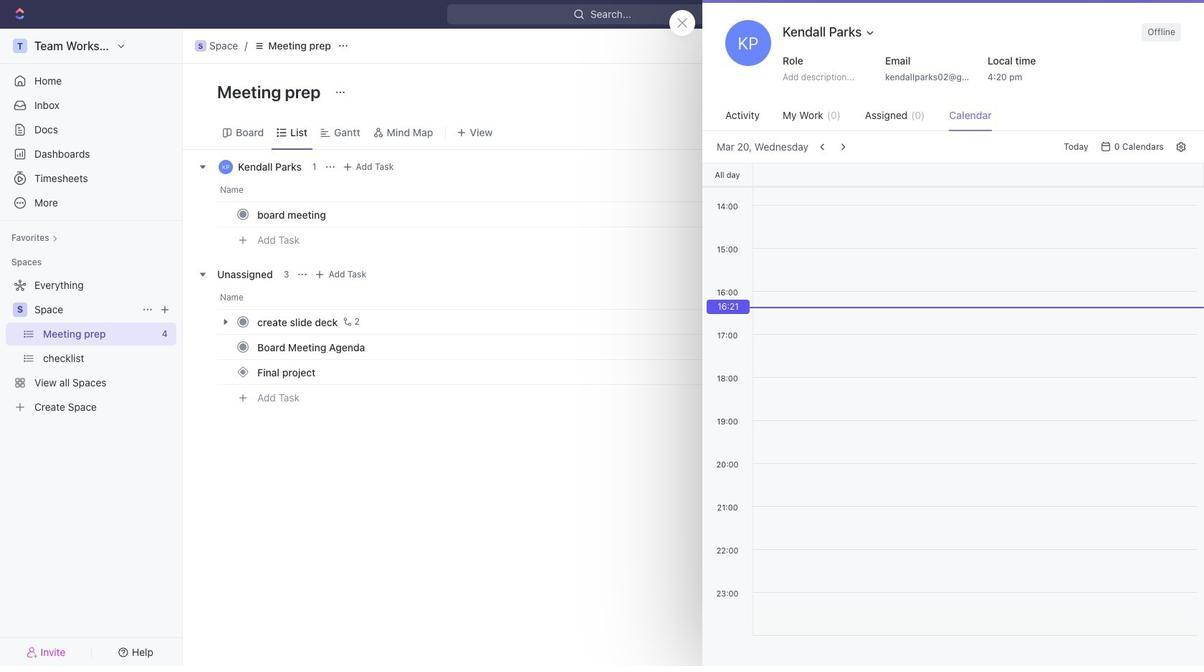 Task type: vqa. For each thing, say whether or not it's contained in the screenshot.
bottom SPACE, , element
yes



Task type: locate. For each thing, give the bounding box(es) containing it.
1 vertical spatial space, , element
[[13, 303, 27, 317]]

tree
[[6, 274, 176, 419]]

space, , element
[[195, 40, 206, 52], [13, 303, 27, 317]]

0 horizontal spatial space, , element
[[13, 303, 27, 317]]

1 horizontal spatial space, , element
[[195, 40, 206, 52]]

0 vertical spatial space, , element
[[195, 40, 206, 52]]

team workspace, , element
[[13, 39, 27, 53]]



Task type: describe. For each thing, give the bounding box(es) containing it.
tree inside sidebar navigation
[[6, 274, 176, 419]]

space, , element inside sidebar navigation
[[13, 303, 27, 317]]

invite user image
[[26, 646, 38, 659]]

sidebar navigation
[[0, 29, 186, 666]]



